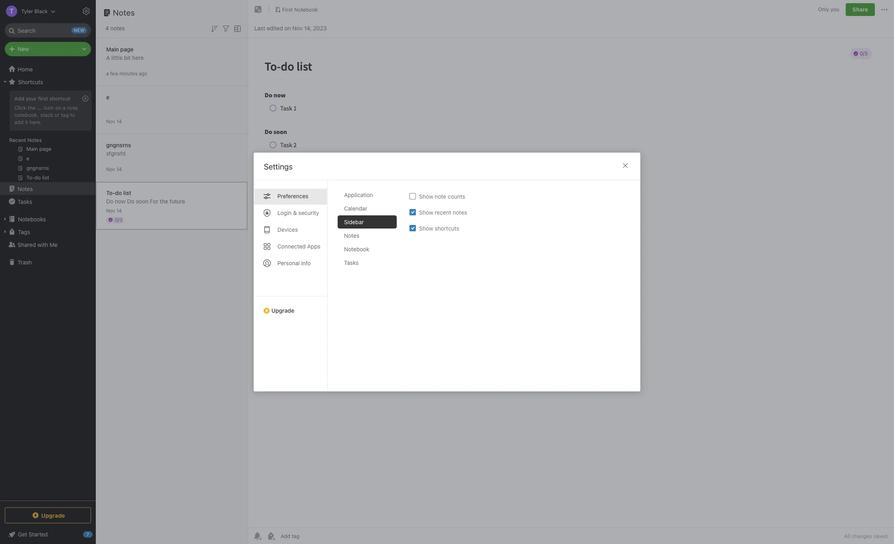Task type: describe. For each thing, give the bounding box(es) containing it.
icon on a note, notebook, stack or tag to add it here.
[[14, 105, 79, 125]]

show for show note counts
[[419, 193, 434, 200]]

group inside tree
[[0, 88, 95, 186]]

ago
[[139, 70, 147, 76]]

login & security
[[278, 210, 319, 216]]

&
[[293, 210, 297, 216]]

main
[[106, 46, 119, 53]]

share button
[[846, 3, 875, 16]]

login
[[278, 210, 292, 216]]

shared
[[18, 241, 36, 248]]

tree containing home
[[0, 63, 96, 501]]

0/3
[[115, 217, 123, 223]]

sidebar
[[344, 219, 364, 226]]

sfgnsfd
[[106, 150, 126, 157]]

4 notes
[[105, 25, 125, 32]]

0 horizontal spatial upgrade button
[[5, 508, 91, 524]]

do
[[115, 190, 122, 196]]

notes inside "note list" element
[[110, 25, 125, 32]]

list
[[123, 190, 131, 196]]

1 nov 14 from the top
[[106, 118, 122, 124]]

tasks inside tab
[[344, 260, 359, 266]]

settings
[[264, 162, 293, 171]]

4
[[105, 25, 109, 32]]

first notebook button
[[272, 4, 321, 15]]

show recent notes
[[419, 209, 467, 216]]

1 do from the left
[[106, 198, 113, 205]]

shortcut
[[49, 95, 70, 102]]

add your first shortcut
[[14, 95, 70, 102]]

notes link
[[0, 183, 95, 195]]

the inside group
[[28, 105, 36, 111]]

tasks inside button
[[18, 198, 32, 205]]

3 nov 14 from the top
[[106, 208, 122, 214]]

few
[[110, 70, 118, 76]]

last
[[254, 25, 265, 31]]

all changes saved
[[845, 534, 888, 540]]

first notebook
[[282, 6, 318, 13]]

tab list for show note counts
[[338, 189, 403, 392]]

personal
[[278, 260, 300, 267]]

e
[[106, 94, 109, 100]]

your
[[26, 95, 37, 102]]

notebook tab
[[338, 243, 397, 256]]

the inside "note list" element
[[160, 198, 168, 205]]

nov down the e
[[106, 118, 115, 124]]

first
[[38, 95, 48, 102]]

for
[[150, 198, 158, 205]]

to
[[70, 112, 75, 118]]

0 vertical spatial upgrade button
[[254, 296, 328, 318]]

click
[[14, 105, 26, 111]]

last edited on nov 14, 2023
[[254, 25, 327, 31]]

show for show recent notes
[[419, 209, 434, 216]]

only
[[819, 6, 830, 12]]

info
[[301, 260, 311, 267]]

shared with me
[[18, 241, 58, 248]]

with
[[37, 241, 48, 248]]

add a reminder image
[[253, 532, 262, 542]]

show shortcuts
[[419, 225, 459, 232]]

notes right recent
[[28, 137, 42, 143]]

tags
[[18, 229, 30, 235]]

note list element
[[96, 0, 248, 545]]

a little bit here
[[106, 54, 144, 61]]

do now do soon for the future
[[106, 198, 185, 205]]

counts
[[448, 193, 466, 200]]

tab list for calendar
[[254, 181, 328, 392]]

soon
[[136, 198, 148, 205]]

new button
[[5, 42, 91, 56]]

expand notebooks image
[[2, 216, 8, 222]]

Note Editor text field
[[248, 38, 895, 528]]

shortcuts button
[[0, 75, 95, 88]]

add
[[14, 95, 24, 102]]

trash
[[18, 259, 32, 266]]

sidebar tab
[[338, 216, 397, 229]]

note window element
[[248, 0, 895, 545]]

shared with me link
[[0, 238, 95, 251]]

new
[[18, 46, 29, 52]]

Show shortcuts checkbox
[[410, 225, 416, 232]]

security
[[299, 210, 319, 216]]

home link
[[0, 63, 96, 75]]

personal info
[[278, 260, 311, 267]]

you
[[831, 6, 840, 12]]

expand note image
[[254, 5, 263, 14]]

preferences
[[278, 193, 309, 200]]

1 14 from the top
[[116, 118, 122, 124]]

connected
[[278, 243, 306, 250]]

notes tab
[[338, 229, 397, 242]]

Show note counts checkbox
[[410, 193, 416, 200]]

...
[[37, 105, 42, 111]]

nov inside note window element
[[293, 25, 303, 31]]

saved
[[874, 534, 888, 540]]

stack
[[40, 112, 53, 118]]

tags button
[[0, 226, 95, 238]]

now
[[115, 198, 126, 205]]

shortcuts
[[435, 225, 459, 232]]

click the ...
[[14, 105, 42, 111]]

notebooks
[[18, 216, 46, 223]]



Task type: vqa. For each thing, say whether or not it's contained in the screenshot.
the leftmost Dec
no



Task type: locate. For each thing, give the bounding box(es) containing it.
1 horizontal spatial a
[[106, 70, 109, 76]]

notes right 4
[[110, 25, 125, 32]]

notes up 4 notes at the top of the page
[[113, 8, 135, 17]]

a
[[106, 54, 110, 61]]

only you
[[819, 6, 840, 12]]

2 vertical spatial 14
[[116, 208, 122, 214]]

note
[[435, 193, 447, 200]]

group containing add your first shortcut
[[0, 88, 95, 186]]

0 horizontal spatial a
[[63, 105, 66, 111]]

changes
[[852, 534, 873, 540]]

0 vertical spatial notes
[[110, 25, 125, 32]]

the right for
[[160, 198, 168, 205]]

notes
[[110, 25, 125, 32], [453, 209, 467, 216]]

0 vertical spatial on
[[285, 25, 291, 31]]

show for show shortcuts
[[419, 225, 434, 232]]

notebook
[[294, 6, 318, 13], [344, 246, 370, 253]]

14 up 0/3
[[116, 208, 122, 214]]

nov 14 up 0/3
[[106, 208, 122, 214]]

1 vertical spatial notes
[[453, 209, 467, 216]]

a up the tag
[[63, 105, 66, 111]]

1 vertical spatial notebook
[[344, 246, 370, 253]]

notebook,
[[14, 112, 39, 118]]

2 nov 14 from the top
[[106, 166, 122, 172]]

icon
[[44, 105, 54, 111]]

on inside icon on a note, notebook, stack or tag to add it here.
[[55, 105, 61, 111]]

0 horizontal spatial notes
[[110, 25, 125, 32]]

tab list
[[254, 181, 328, 392], [338, 189, 403, 392]]

here.
[[29, 119, 42, 125]]

it
[[25, 119, 28, 125]]

gngnsrns
[[106, 142, 131, 148]]

0 vertical spatial the
[[28, 105, 36, 111]]

None search field
[[10, 23, 85, 38]]

14
[[116, 118, 122, 124], [116, 166, 122, 172], [116, 208, 122, 214]]

calendar tab
[[338, 202, 397, 215]]

notes down counts
[[453, 209, 467, 216]]

devices
[[278, 226, 298, 233]]

future
[[170, 198, 185, 205]]

0 vertical spatial nov 14
[[106, 118, 122, 124]]

the left ...
[[28, 105, 36, 111]]

on
[[285, 25, 291, 31], [55, 105, 61, 111]]

1 vertical spatial tasks
[[344, 260, 359, 266]]

notes inside tab
[[344, 232, 360, 239]]

0 horizontal spatial do
[[106, 198, 113, 205]]

trash link
[[0, 256, 95, 269]]

notebook inside button
[[294, 6, 318, 13]]

1 horizontal spatial upgrade
[[272, 308, 294, 314]]

or
[[55, 112, 60, 118]]

show
[[419, 193, 434, 200], [419, 209, 434, 216], [419, 225, 434, 232]]

a few minutes ago
[[106, 70, 147, 76]]

14,
[[304, 25, 312, 31]]

a left few
[[106, 70, 109, 76]]

upgrade for the top upgrade popup button
[[272, 308, 294, 314]]

connected apps
[[278, 243, 321, 250]]

tree
[[0, 63, 96, 501]]

1 vertical spatial the
[[160, 198, 168, 205]]

the
[[28, 105, 36, 111], [160, 198, 168, 205]]

tasks up the notebooks
[[18, 198, 32, 205]]

1 show from the top
[[419, 193, 434, 200]]

edited
[[267, 25, 283, 31]]

14 up "gngnsrns" at left top
[[116, 118, 122, 124]]

recent notes
[[9, 137, 42, 143]]

notes inside "note list" element
[[113, 8, 135, 17]]

add tag image
[[266, 532, 276, 542]]

1 horizontal spatial do
[[127, 198, 134, 205]]

1 horizontal spatial upgrade button
[[254, 296, 328, 318]]

0 vertical spatial notebook
[[294, 6, 318, 13]]

home
[[18, 66, 33, 72]]

here
[[132, 54, 144, 61]]

notebook right first
[[294, 6, 318, 13]]

application tab
[[338, 189, 397, 202]]

nov left the 14,
[[293, 25, 303, 31]]

page
[[120, 46, 134, 53]]

0 horizontal spatial upgrade
[[41, 513, 65, 519]]

1 vertical spatial a
[[63, 105, 66, 111]]

2 vertical spatial nov 14
[[106, 208, 122, 214]]

1 vertical spatial upgrade button
[[5, 508, 91, 524]]

1 horizontal spatial the
[[160, 198, 168, 205]]

0 vertical spatial upgrade
[[272, 308, 294, 314]]

0 vertical spatial show
[[419, 193, 434, 200]]

all
[[845, 534, 851, 540]]

show right show note counts option
[[419, 193, 434, 200]]

1 vertical spatial show
[[419, 209, 434, 216]]

notebook inside tab
[[344, 246, 370, 253]]

tab list containing preferences
[[254, 181, 328, 392]]

recent
[[9, 137, 26, 143]]

2 do from the left
[[127, 198, 134, 205]]

nov 14 down the sfgnsfd
[[106, 166, 122, 172]]

0 horizontal spatial the
[[28, 105, 36, 111]]

0 horizontal spatial on
[[55, 105, 61, 111]]

a inside icon on a note, notebook, stack or tag to add it here.
[[63, 105, 66, 111]]

3 show from the top
[[419, 225, 434, 232]]

nov 14 up "gngnsrns" at left top
[[106, 118, 122, 124]]

bit
[[124, 54, 131, 61]]

0 vertical spatial a
[[106, 70, 109, 76]]

2 vertical spatial show
[[419, 225, 434, 232]]

tag
[[61, 112, 69, 118]]

show right show shortcuts 'option' on the top left of the page
[[419, 225, 434, 232]]

tasks down notebook tab
[[344, 260, 359, 266]]

3 14 from the top
[[116, 208, 122, 214]]

me
[[50, 241, 58, 248]]

show right show recent notes option
[[419, 209, 434, 216]]

expand tags image
[[2, 229, 8, 235]]

nov down the sfgnsfd
[[106, 166, 115, 172]]

shortcuts
[[18, 78, 43, 85]]

upgrade
[[272, 308, 294, 314], [41, 513, 65, 519]]

note,
[[67, 105, 79, 111]]

notes down sidebar
[[344, 232, 360, 239]]

tab list containing application
[[338, 189, 403, 392]]

2 show from the top
[[419, 209, 434, 216]]

recent
[[435, 209, 452, 216]]

tasks tab
[[338, 256, 397, 270]]

a inside "note list" element
[[106, 70, 109, 76]]

1 vertical spatial on
[[55, 105, 61, 111]]

minutes
[[120, 70, 138, 76]]

apps
[[307, 243, 321, 250]]

on right edited at the left of page
[[285, 25, 291, 31]]

do down to-
[[106, 198, 113, 205]]

upgrade for the leftmost upgrade popup button
[[41, 513, 65, 519]]

close image
[[621, 161, 631, 171]]

1 horizontal spatial on
[[285, 25, 291, 31]]

1 vertical spatial 14
[[116, 166, 122, 172]]

0 horizontal spatial tab list
[[254, 181, 328, 392]]

group
[[0, 88, 95, 186]]

14 down the sfgnsfd
[[116, 166, 122, 172]]

on inside note window element
[[285, 25, 291, 31]]

2 14 from the top
[[116, 166, 122, 172]]

nov
[[293, 25, 303, 31], [106, 118, 115, 124], [106, 166, 115, 172], [106, 208, 115, 214]]

2023
[[313, 25, 327, 31]]

Show recent notes checkbox
[[410, 209, 416, 216]]

show note counts
[[419, 193, 466, 200]]

Search text field
[[10, 23, 85, 38]]

notebooks link
[[0, 213, 95, 226]]

first
[[282, 6, 293, 13]]

nov 14
[[106, 118, 122, 124], [106, 166, 122, 172], [106, 208, 122, 214]]

1 horizontal spatial notes
[[453, 209, 467, 216]]

nov up 0/3
[[106, 208, 115, 214]]

calendar
[[344, 205, 367, 212]]

1 horizontal spatial tasks
[[344, 260, 359, 266]]

do down the list
[[127, 198, 134, 205]]

1 vertical spatial upgrade
[[41, 513, 65, 519]]

application
[[344, 192, 373, 199]]

0 horizontal spatial notebook
[[294, 6, 318, 13]]

1 vertical spatial nov 14
[[106, 166, 122, 172]]

notebook up tasks tab
[[344, 246, 370, 253]]

1 horizontal spatial tab list
[[338, 189, 403, 392]]

main page
[[106, 46, 134, 53]]

notes
[[113, 8, 135, 17], [28, 137, 42, 143], [18, 186, 33, 192], [344, 232, 360, 239]]

to-do list
[[106, 190, 131, 196]]

0 vertical spatial tasks
[[18, 198, 32, 205]]

1 horizontal spatial notebook
[[344, 246, 370, 253]]

on up or
[[55, 105, 61, 111]]

0 horizontal spatial tasks
[[18, 198, 32, 205]]

upgrade button
[[254, 296, 328, 318], [5, 508, 91, 524]]

settings image
[[81, 6, 91, 16]]

add
[[14, 119, 24, 125]]

tasks button
[[0, 195, 95, 208]]

0 vertical spatial 14
[[116, 118, 122, 124]]

to-
[[106, 190, 115, 196]]

do
[[106, 198, 113, 205], [127, 198, 134, 205]]

notes up the tasks button
[[18, 186, 33, 192]]



